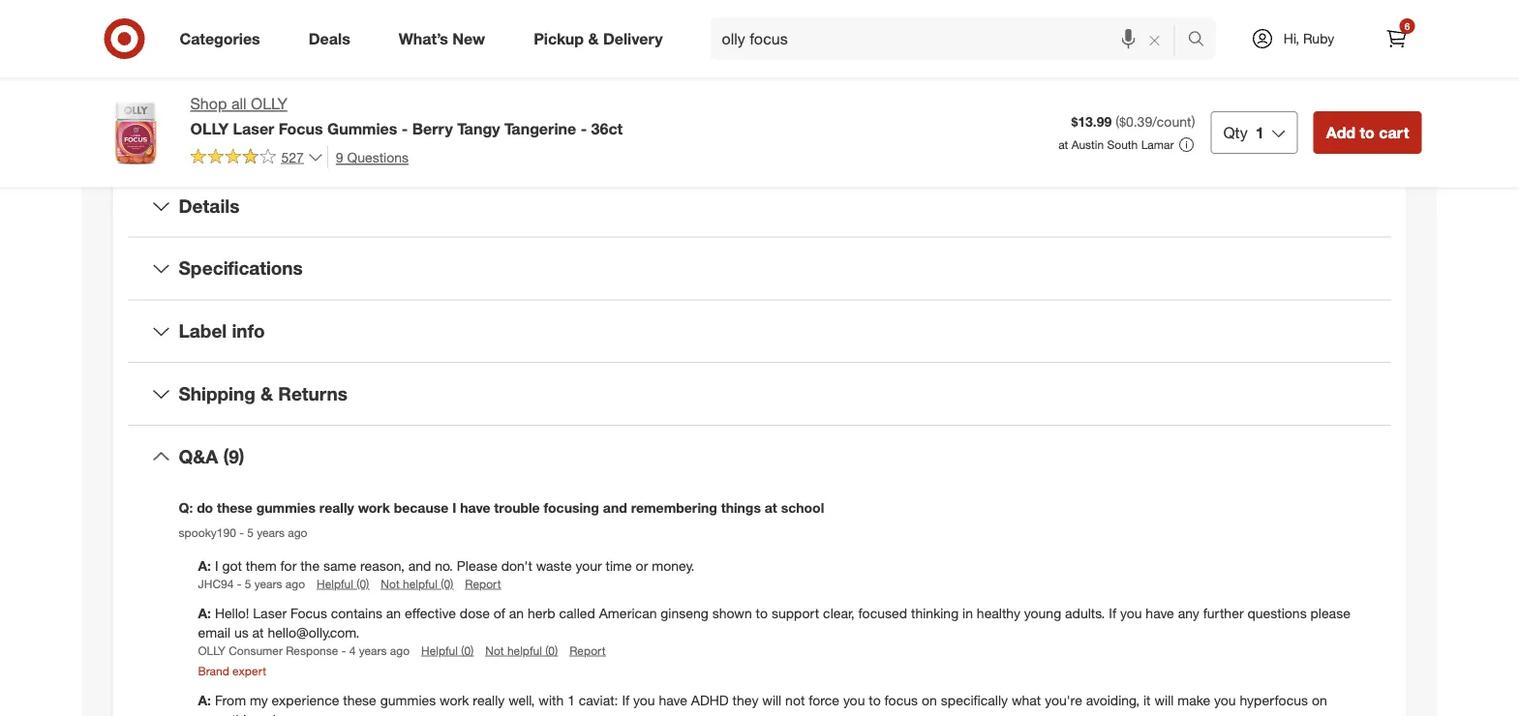 Task type: vqa. For each thing, say whether or not it's contained in the screenshot.
online at the top of the page
no



Task type: describe. For each thing, give the bounding box(es) containing it.
laser inside shop all olly olly laser focus gummies - berry tangy tangerine - 36ct
[[233, 119, 274, 138]]

shown
[[713, 605, 752, 622]]

gummies
[[327, 119, 397, 138]]

things
[[721, 500, 761, 517]]

1 vertical spatial ago
[[286, 577, 305, 591]]

what
[[1012, 692, 1042, 709]]

dose
[[460, 605, 490, 622]]

something
[[198, 712, 262, 717]]

they
[[733, 692, 759, 709]]

not helpful  (0) for olly consumer response - 4 years ago
[[486, 644, 558, 658]]

for
[[281, 557, 297, 574]]

image gallery element
[[97, 0, 737, 70]]

in
[[963, 605, 973, 622]]

label info button
[[128, 301, 1391, 363]]

the
[[300, 557, 320, 574]]

qty 1
[[1224, 123, 1265, 142]]

pickup & delivery link
[[517, 17, 687, 60]]

questions
[[1248, 605, 1307, 622]]

delivery
[[603, 29, 663, 48]]

tangerine
[[505, 119, 577, 138]]

not helpful  (0) for jhc94 - 5 years ago
[[381, 577, 454, 591]]

helpful  (0) button for jhc94 - 5 years ago
[[317, 576, 369, 592]]

shipping & returns
[[179, 383, 348, 405]]

any
[[1179, 605, 1200, 622]]

q&a (9)
[[179, 446, 245, 468]]

avoiding,
[[1087, 692, 1140, 709]]

really inside the from my experience these gummies work really well, with 1 caviat: if you have adhd they will not force you to focus on specifically what you're avoiding, it will make you hyperfocus on something else.
[[473, 692, 505, 709]]

thinking
[[912, 605, 959, 622]]

caviat:
[[579, 692, 618, 709]]

work for gummies
[[440, 692, 469, 709]]

report for jhc94 - 5 years ago
[[465, 577, 501, 591]]

q&a
[[179, 446, 218, 468]]

us
[[234, 624, 249, 641]]

image of olly laser focus gummies - berry tangy tangerine - 36ct image
[[97, 93, 175, 170]]

austin
[[1072, 137, 1104, 152]]

pickup
[[534, 29, 584, 48]]

force
[[809, 692, 840, 709]]

0 horizontal spatial i
[[215, 557, 218, 574]]

helpful  (0) for olly consumer response - 4 years ago
[[421, 644, 474, 658]]

helpful for olly consumer response - 4 years ago
[[508, 644, 542, 658]]

adhd
[[691, 692, 729, 709]]

you right force
[[844, 692, 865, 709]]

q: do these gummies really work because i have trouble focusing and  remembering things at school spooky190 - 5 years ago
[[179, 500, 825, 540]]

sponsored
[[1365, 35, 1422, 49]]

brand expert
[[198, 664, 266, 679]]

helpful  (0) button for olly consumer response - 4 years ago
[[421, 643, 474, 659]]

gummies inside q: do these gummies really work because i have trouble focusing and  remembering things at school spooky190 - 5 years ago
[[256, 500, 316, 517]]

what's new link
[[382, 17, 510, 60]]

my
[[250, 692, 268, 709]]

returns
[[278, 383, 348, 405]]

(0) down the herb
[[545, 644, 558, 658]]

$13.99 ( $0.39 /count )
[[1072, 113, 1196, 130]]

south
[[1108, 137, 1138, 152]]

(0) down a: i got them for the same reason, and no. please don't waste your time or money.
[[441, 577, 454, 591]]

527
[[281, 148, 304, 165]]

focusing
[[544, 500, 599, 517]]

/count
[[1153, 113, 1192, 130]]

2 an from the left
[[509, 605, 524, 622]]

qty
[[1224, 123, 1248, 142]]

from
[[215, 692, 246, 709]]

to inside button
[[1360, 123, 1375, 142]]

because
[[394, 500, 449, 517]]

a: for hello! laser focus contains an effective dose of an herb called american ginseng shown to support clear, focused thinking in healthy young adults. if you have any further questions please email us at hello@olly.com.
[[198, 605, 215, 622]]

what's
[[399, 29, 448, 48]]

brand
[[198, 664, 229, 679]]

1 vertical spatial olly
[[190, 119, 229, 138]]

remembering
[[631, 500, 718, 517]]

waste
[[536, 557, 572, 574]]

6 link
[[1376, 17, 1419, 60]]

a: i got them for the same reason, and no. please don't waste your time or money.
[[198, 557, 695, 574]]

0 vertical spatial at
[[1059, 137, 1069, 152]]

not for olly consumer response - 4 years ago
[[486, 644, 504, 658]]

well,
[[509, 692, 535, 709]]

hello@olly.com.
[[268, 624, 360, 641]]

email
[[198, 624, 231, 641]]

focus inside hello! laser focus contains an effective dose of an herb called american ginseng shown to support clear, focused thinking in healthy young adults. if you have any further questions please email us at hello@olly.com.
[[291, 605, 327, 622]]

focus
[[885, 692, 918, 709]]

reason,
[[360, 557, 405, 574]]

laser inside hello! laser focus contains an effective dose of an herb called american ginseng shown to support clear, focused thinking in healthy young adults. if you have any further questions please email us at hello@olly.com.
[[253, 605, 287, 622]]

make
[[1178, 692, 1211, 709]]

gummies inside the from my experience these gummies work really well, with 1 caviat: if you have adhd they will not force you to focus on specifically what you're avoiding, it will make you hyperfocus on something else.
[[380, 692, 436, 709]]

details button
[[128, 175, 1391, 237]]

not for jhc94 - 5 years ago
[[381, 577, 400, 591]]

young
[[1025, 605, 1062, 622]]

what's new
[[399, 29, 485, 48]]

at inside q: do these gummies really work because i have trouble focusing and  remembering things at school spooky190 - 5 years ago
[[765, 500, 778, 517]]

effective
[[405, 605, 456, 622]]

categories
[[180, 29, 260, 48]]

1 inside the from my experience these gummies work really well, with 1 caviat: if you have adhd they will not force you to focus on specifically what you're avoiding, it will make you hyperfocus on something else.
[[568, 692, 575, 709]]

2 vertical spatial years
[[359, 644, 387, 658]]

1 horizontal spatial 1
[[1256, 123, 1265, 142]]

2 vertical spatial ago
[[390, 644, 410, 658]]

search
[[1179, 31, 1226, 50]]

healthy
[[977, 605, 1021, 622]]

helpful for jhc94 - 5 years ago
[[403, 577, 438, 591]]

at austin south lamar
[[1059, 137, 1174, 152]]

clear,
[[823, 605, 855, 622]]

6
[[1405, 20, 1411, 32]]

report for olly consumer response - 4 years ago
[[570, 644, 606, 658]]

1 on from the left
[[922, 692, 937, 709]]

berry
[[412, 119, 453, 138]]

show
[[350, 39, 389, 58]]

1 vertical spatial years
[[255, 577, 282, 591]]

same
[[324, 557, 357, 574]]

hello! laser focus contains an effective dose of an herb called american ginseng shown to support clear, focused thinking in healthy young adults. if you have any further questions please email us at hello@olly.com.
[[198, 605, 1351, 641]]



Task type: locate. For each thing, give the bounding box(es) containing it.
helpful  (0) button down effective
[[421, 643, 474, 659]]

1 vertical spatial focus
[[291, 605, 327, 622]]

on right focus
[[922, 692, 937, 709]]

hyperfocus
[[1240, 692, 1309, 709]]

laser down all
[[233, 119, 274, 138]]

search button
[[1179, 17, 1226, 64]]

i left got
[[215, 557, 218, 574]]

if right caviat:
[[622, 692, 630, 709]]

have inside the from my experience these gummies work really well, with 1 caviat: if you have adhd they will not force you to focus on specifically what you're avoiding, it will make you hyperfocus on something else.
[[659, 692, 688, 709]]

0 vertical spatial gummies
[[256, 500, 316, 517]]

not helpful  (0) button for jhc94 - 5 years ago
[[381, 576, 454, 592]]

if inside the from my experience these gummies work really well, with 1 caviat: if you have adhd they will not force you to focus on specifically what you're avoiding, it will make you hyperfocus on something else.
[[622, 692, 630, 709]]

1 horizontal spatial not helpful  (0) button
[[486, 643, 558, 659]]

1 vertical spatial really
[[473, 692, 505, 709]]

have left adhd
[[659, 692, 688, 709]]

and inside q: do these gummies really work because i have trouble focusing and  remembering things at school spooky190 - 5 years ago
[[603, 500, 627, 517]]

an left effective
[[386, 605, 401, 622]]

called
[[559, 605, 596, 622]]

will right it
[[1155, 692, 1174, 709]]

not
[[381, 577, 400, 591], [486, 644, 504, 658]]

these
[[217, 500, 253, 517], [343, 692, 377, 709]]

1 horizontal spatial gummies
[[380, 692, 436, 709]]

0 vertical spatial not helpful  (0) button
[[381, 576, 454, 592]]

not helpful  (0) button up effective
[[381, 576, 454, 592]]

& for pickup
[[588, 29, 599, 48]]

(9)
[[223, 446, 245, 468]]

0 vertical spatial if
[[1109, 605, 1117, 622]]

jhc94
[[198, 577, 234, 591]]

helpful  (0) down same
[[317, 577, 369, 591]]

0 vertical spatial years
[[257, 525, 285, 540]]

(
[[1116, 113, 1120, 130]]

these right do
[[217, 500, 253, 517]]

to left focus
[[869, 692, 881, 709]]

What can we help you find? suggestions appear below search field
[[711, 17, 1193, 60]]

& left returns
[[261, 383, 273, 405]]

q&a (9) button
[[128, 426, 1391, 488]]

1 horizontal spatial not
[[486, 644, 504, 658]]

a: for from my experience these gummies work really well, with 1 caviat: if you have adhd they will not force you to focus on specifically what you're avoiding, it will make you hyperfocus on something else.
[[198, 692, 215, 709]]

ago right 4
[[390, 644, 410, 658]]

these down 4
[[343, 692, 377, 709]]

if inside hello! laser focus contains an effective dose of an herb called american ginseng shown to support clear, focused thinking in healthy young adults. if you have any further questions please email us at hello@olly.com.
[[1109, 605, 1117, 622]]

new
[[453, 29, 485, 48]]

add
[[1327, 123, 1356, 142]]

pickup & delivery
[[534, 29, 663, 48]]

2 vertical spatial at
[[252, 624, 264, 641]]

add to cart button
[[1314, 111, 1422, 154]]

these inside the from my experience these gummies work really well, with 1 caviat: if you have adhd they will not force you to focus on specifically what you're avoiding, it will make you hyperfocus on something else.
[[343, 692, 377, 709]]

5 inside q: do these gummies really work because i have trouble focusing and  remembering things at school spooky190 - 5 years ago
[[247, 525, 254, 540]]

not helpful  (0) up effective
[[381, 577, 454, 591]]

show more images button
[[338, 27, 496, 70]]

at right us
[[252, 624, 264, 641]]

1 vertical spatial report
[[570, 644, 606, 658]]

helpful for olly consumer response - 4 years ago
[[421, 644, 458, 658]]

focus inside shop all olly olly laser focus gummies - berry tangy tangerine - 36ct
[[279, 119, 323, 138]]

0 horizontal spatial at
[[252, 624, 264, 641]]

1 horizontal spatial not helpful  (0)
[[486, 644, 558, 658]]

helpful
[[317, 577, 353, 591], [421, 644, 458, 658]]

shipping
[[179, 383, 255, 405]]

and right focusing
[[603, 500, 627, 517]]

9 questions link
[[327, 146, 409, 168]]

0 vertical spatial and
[[603, 500, 627, 517]]

them
[[246, 557, 277, 574]]

0 horizontal spatial an
[[386, 605, 401, 622]]

not helpful  (0) button for olly consumer response - 4 years ago
[[486, 643, 558, 659]]

more
[[394, 39, 429, 58]]

1 horizontal spatial to
[[869, 692, 881, 709]]

2 vertical spatial a:
[[198, 692, 215, 709]]

helpful for jhc94 - 5 years ago
[[317, 577, 353, 591]]

to
[[1360, 123, 1375, 142], [756, 605, 768, 622], [869, 692, 881, 709]]

helpful  (0)
[[317, 577, 369, 591], [421, 644, 474, 658]]

0 horizontal spatial really
[[319, 500, 354, 517]]

years right 4
[[359, 644, 387, 658]]

1 vertical spatial and
[[408, 557, 431, 574]]

focus up 527
[[279, 119, 323, 138]]

of
[[494, 605, 505, 622]]

0 horizontal spatial not helpful  (0) button
[[381, 576, 454, 592]]

1 vertical spatial helpful
[[508, 644, 542, 658]]

1 vertical spatial helpful
[[421, 644, 458, 658]]

0 vertical spatial to
[[1360, 123, 1375, 142]]

0 vertical spatial work
[[358, 500, 390, 517]]

it
[[1144, 692, 1151, 709]]

all
[[231, 94, 247, 113]]

helpful down effective
[[421, 644, 458, 658]]

have left trouble
[[460, 500, 491, 517]]

1 a: from the top
[[198, 557, 211, 574]]

not helpful  (0) down the herb
[[486, 644, 558, 658]]

olly down email
[[198, 644, 226, 658]]

or
[[636, 557, 648, 574]]

1 horizontal spatial &
[[588, 29, 599, 48]]

helpful down same
[[317, 577, 353, 591]]

work inside q: do these gummies really work because i have trouble focusing and  remembering things at school spooky190 - 5 years ago
[[358, 500, 390, 517]]

work left the well,
[[440, 692, 469, 709]]

really left the well,
[[473, 692, 505, 709]]

36ct
[[591, 119, 623, 138]]

0 vertical spatial these
[[217, 500, 253, 517]]

1 horizontal spatial report button
[[570, 643, 606, 659]]

specifications button
[[128, 238, 1391, 300]]

your
[[576, 557, 602, 574]]

from my experience these gummies work really well, with 1 caviat: if you have adhd they will not force you to focus on specifically what you're avoiding, it will make you hyperfocus on something else.
[[198, 692, 1328, 717]]

tangy
[[457, 119, 500, 138]]

0 vertical spatial 5
[[247, 525, 254, 540]]

american
[[599, 605, 657, 622]]

not down reason,
[[381, 577, 400, 591]]

0 vertical spatial ago
[[288, 525, 308, 540]]

0 horizontal spatial not
[[381, 577, 400, 591]]

i right because
[[452, 500, 456, 517]]

laser down jhc94 - 5 years ago
[[253, 605, 287, 622]]

0 vertical spatial not helpful  (0)
[[381, 577, 454, 591]]

ruby
[[1304, 30, 1335, 47]]

- left berry
[[402, 119, 408, 138]]

1 vertical spatial if
[[622, 692, 630, 709]]

1 vertical spatial &
[[261, 383, 273, 405]]

ago
[[288, 525, 308, 540], [286, 577, 305, 591], [390, 644, 410, 658]]

2 a: from the top
[[198, 605, 215, 622]]

0 vertical spatial i
[[452, 500, 456, 517]]

0 horizontal spatial helpful
[[317, 577, 353, 591]]

- inside q: do these gummies really work because i have trouble focusing and  remembering things at school spooky190 - 5 years ago
[[239, 525, 244, 540]]

- right spooky190
[[239, 525, 244, 540]]

- left 36ct
[[581, 119, 587, 138]]

money.
[[652, 557, 695, 574]]

1 right "with"
[[568, 692, 575, 709]]

not helpful  (0) button down the herb
[[486, 643, 558, 659]]

helpful down the herb
[[508, 644, 542, 658]]

1 horizontal spatial helpful  (0) button
[[421, 643, 474, 659]]

and left no.
[[408, 557, 431, 574]]

0 horizontal spatial to
[[756, 605, 768, 622]]

contains
[[331, 605, 383, 622]]

1 vertical spatial not
[[486, 644, 504, 658]]

1 vertical spatial not helpful  (0) button
[[486, 643, 558, 659]]

helpful  (0) button down same
[[317, 576, 369, 592]]

0 vertical spatial helpful
[[317, 577, 353, 591]]

label info
[[179, 320, 265, 342]]

0 horizontal spatial report
[[465, 577, 501, 591]]

report button down please on the left
[[465, 576, 501, 592]]

0 vertical spatial not
[[381, 577, 400, 591]]

do
[[197, 500, 213, 517]]

report down please on the left
[[465, 577, 501, 591]]

$0.39
[[1120, 113, 1153, 130]]

olly
[[251, 94, 287, 113], [190, 119, 229, 138], [198, 644, 226, 658]]

a:
[[198, 557, 211, 574], [198, 605, 215, 622], [198, 692, 215, 709]]

1 vertical spatial to
[[756, 605, 768, 622]]

2 will from the left
[[1155, 692, 1174, 709]]

really up same
[[319, 500, 354, 517]]

lamar
[[1142, 137, 1174, 152]]

2 on from the left
[[1312, 692, 1328, 709]]

you right caviat:
[[634, 692, 655, 709]]

report button for olly consumer response - 4 years ago
[[570, 643, 606, 659]]

to inside the from my experience these gummies work really well, with 1 caviat: if you have adhd they will not force you to focus on specifically what you're avoiding, it will make you hyperfocus on something else.
[[869, 692, 881, 709]]

5 up them
[[247, 525, 254, 540]]

0 horizontal spatial if
[[622, 692, 630, 709]]

9 questions
[[336, 149, 409, 165]]

0 horizontal spatial &
[[261, 383, 273, 405]]

shop
[[190, 94, 227, 113]]

add to cart
[[1327, 123, 1410, 142]]

to inside hello! laser focus contains an effective dose of an herb called american ginseng shown to support clear, focused thinking in healthy young adults. if you have any further questions please email us at hello@olly.com.
[[756, 605, 768, 622]]

you right adults.
[[1121, 605, 1142, 622]]

really inside q: do these gummies really work because i have trouble focusing and  remembering things at school spooky190 - 5 years ago
[[319, 500, 354, 517]]

0 vertical spatial report button
[[465, 576, 501, 592]]

1 horizontal spatial work
[[440, 692, 469, 709]]

1 right qty
[[1256, 123, 1265, 142]]

at inside hello! laser focus contains an effective dose of an herb called american ginseng shown to support clear, focused thinking in healthy young adults. if you have any further questions please email us at hello@olly.com.
[[252, 624, 264, 641]]

1 horizontal spatial on
[[1312, 692, 1328, 709]]

helpful  (0) for jhc94 - 5 years ago
[[317, 577, 369, 591]]

0 vertical spatial helpful  (0) button
[[317, 576, 369, 592]]

helpful  (0) button
[[317, 576, 369, 592], [421, 643, 474, 659]]

4
[[349, 644, 356, 658]]

years down them
[[255, 577, 282, 591]]

1 vertical spatial laser
[[253, 605, 287, 622]]

years up them
[[257, 525, 285, 540]]

0 horizontal spatial these
[[217, 500, 253, 517]]

1 horizontal spatial will
[[1155, 692, 1174, 709]]

work for really
[[358, 500, 390, 517]]

deals link
[[292, 17, 375, 60]]

1 horizontal spatial at
[[765, 500, 778, 517]]

hi,
[[1284, 30, 1300, 47]]

1 vertical spatial these
[[343, 692, 377, 709]]

1 horizontal spatial helpful
[[421, 644, 458, 658]]

report
[[465, 577, 501, 591], [570, 644, 606, 658]]

at
[[1059, 137, 1069, 152], [765, 500, 778, 517], [252, 624, 264, 641]]

& for shipping
[[261, 383, 273, 405]]

0 vertical spatial laser
[[233, 119, 274, 138]]

a: up the "jhc94" on the left
[[198, 557, 211, 574]]

to right shown
[[756, 605, 768, 622]]

advertisement region
[[783, 0, 1422, 33]]

categories link
[[163, 17, 285, 60]]

0 horizontal spatial on
[[922, 692, 937, 709]]

laser
[[233, 119, 274, 138], [253, 605, 287, 622]]

1 will from the left
[[763, 692, 782, 709]]

focus
[[279, 119, 323, 138], [291, 605, 327, 622]]

1 horizontal spatial these
[[343, 692, 377, 709]]

questions
[[347, 149, 409, 165]]

you're
[[1045, 692, 1083, 709]]

1 horizontal spatial i
[[452, 500, 456, 517]]

not down of
[[486, 644, 504, 658]]

0 vertical spatial really
[[319, 500, 354, 517]]

have inside hello! laser focus contains an effective dose of an herb called american ginseng shown to support clear, focused thinking in healthy young adults. if you have any further questions please email us at hello@olly.com.
[[1146, 605, 1175, 622]]

0 vertical spatial focus
[[279, 119, 323, 138]]

0 vertical spatial &
[[588, 29, 599, 48]]

- left 4
[[342, 644, 346, 658]]

1 vertical spatial a:
[[198, 605, 215, 622]]

ginseng
[[661, 605, 709, 622]]

at right things
[[765, 500, 778, 517]]

i inside q: do these gummies really work because i have trouble focusing and  remembering things at school spooky190 - 5 years ago
[[452, 500, 456, 517]]

1 vertical spatial helpful  (0)
[[421, 644, 474, 658]]

these inside q: do these gummies really work because i have trouble focusing and  remembering things at school spooky190 - 5 years ago
[[217, 500, 253, 517]]

ago up for
[[288, 525, 308, 540]]

1 vertical spatial i
[[215, 557, 218, 574]]

label
[[179, 320, 227, 342]]

olly down shop
[[190, 119, 229, 138]]

1 vertical spatial not helpful  (0)
[[486, 644, 558, 658]]

1 vertical spatial report button
[[570, 643, 606, 659]]

if right adults.
[[1109, 605, 1117, 622]]

9
[[336, 149, 344, 165]]

(0) down reason,
[[357, 577, 369, 591]]

0 horizontal spatial will
[[763, 692, 782, 709]]

0 horizontal spatial have
[[460, 500, 491, 517]]

consumer
[[229, 644, 283, 658]]

expert
[[233, 664, 266, 679]]

specifically
[[941, 692, 1008, 709]]

3 a: from the top
[[198, 692, 215, 709]]

0 vertical spatial olly
[[251, 94, 287, 113]]

have inside q: do these gummies really work because i have trouble focusing and  remembering things at school spooky190 - 5 years ago
[[460, 500, 491, 517]]

0 horizontal spatial helpful
[[403, 577, 438, 591]]

you
[[1121, 605, 1142, 622], [634, 692, 655, 709], [844, 692, 865, 709], [1215, 692, 1237, 709]]

with
[[539, 692, 564, 709]]

gummies down effective
[[380, 692, 436, 709]]

1 horizontal spatial and
[[603, 500, 627, 517]]

you right make on the right bottom of page
[[1215, 692, 1237, 709]]

0 horizontal spatial work
[[358, 500, 390, 517]]

work inside the from my experience these gummies work really well, with 1 caviat: if you have adhd they will not force you to focus on specifically what you're avoiding, it will make you hyperfocus on something else.
[[440, 692, 469, 709]]

please
[[457, 557, 498, 574]]

info
[[232, 320, 265, 342]]

2 vertical spatial olly
[[198, 644, 226, 658]]

)
[[1192, 113, 1196, 130]]

ago down for
[[286, 577, 305, 591]]

1 horizontal spatial have
[[659, 692, 688, 709]]

2 vertical spatial to
[[869, 692, 881, 709]]

spooky190
[[179, 525, 236, 540]]

0 horizontal spatial gummies
[[256, 500, 316, 517]]

helpful  (0) down effective
[[421, 644, 474, 658]]

images
[[434, 39, 484, 58]]

work left because
[[358, 500, 390, 517]]

& right pickup at the top
[[588, 29, 599, 48]]

report button down called
[[570, 643, 606, 659]]

ago inside q: do these gummies really work because i have trouble focusing and  remembering things at school spooky190 - 5 years ago
[[288, 525, 308, 540]]

1 vertical spatial work
[[440, 692, 469, 709]]

1 an from the left
[[386, 605, 401, 622]]

report button for jhc94 - 5 years ago
[[465, 576, 501, 592]]

a: up something
[[198, 692, 215, 709]]

experience
[[272, 692, 339, 709]]

0 horizontal spatial report button
[[465, 576, 501, 592]]

- down got
[[237, 577, 242, 591]]

1 horizontal spatial helpful  (0)
[[421, 644, 474, 658]]

0 horizontal spatial helpful  (0) button
[[317, 576, 369, 592]]

1 vertical spatial helpful  (0) button
[[421, 643, 474, 659]]

got
[[222, 557, 242, 574]]

olly consumer response - 4 years ago
[[198, 644, 410, 658]]

(0) down the dose
[[461, 644, 474, 658]]

have left any
[[1146, 605, 1175, 622]]

0 vertical spatial a:
[[198, 557, 211, 574]]

1 vertical spatial at
[[765, 500, 778, 517]]

will left not
[[763, 692, 782, 709]]

a: up email
[[198, 605, 215, 622]]

& inside dropdown button
[[261, 383, 273, 405]]

specifications
[[179, 257, 303, 280]]

you inside hello! laser focus contains an effective dose of an herb called american ginseng shown to support clear, focused thinking in healthy young adults. if you have any further questions please email us at hello@olly.com.
[[1121, 605, 1142, 622]]

2 horizontal spatial at
[[1059, 137, 1069, 152]]

on
[[922, 692, 937, 709], [1312, 692, 1328, 709]]

5 down them
[[245, 577, 251, 591]]

on right hyperfocus
[[1312, 692, 1328, 709]]

deals
[[309, 29, 350, 48]]

0 vertical spatial have
[[460, 500, 491, 517]]

report down called
[[570, 644, 606, 658]]

at left austin in the top right of the page
[[1059, 137, 1069, 152]]

report button
[[465, 576, 501, 592], [570, 643, 606, 659]]

trouble
[[494, 500, 540, 517]]

0 horizontal spatial 1
[[568, 692, 575, 709]]

years inside q: do these gummies really work because i have trouble focusing and  remembering things at school spooky190 - 5 years ago
[[257, 525, 285, 540]]

an right of
[[509, 605, 524, 622]]

hi, ruby
[[1284, 30, 1335, 47]]

cart
[[1380, 123, 1410, 142]]

helpful down no.
[[403, 577, 438, 591]]

0 horizontal spatial and
[[408, 557, 431, 574]]

show more images
[[350, 39, 484, 58]]

2 horizontal spatial have
[[1146, 605, 1175, 622]]

-
[[402, 119, 408, 138], [581, 119, 587, 138], [239, 525, 244, 540], [237, 577, 242, 591], [342, 644, 346, 658]]

to right add
[[1360, 123, 1375, 142]]

0 vertical spatial 1
[[1256, 123, 1265, 142]]

0 vertical spatial report
[[465, 577, 501, 591]]

gummies up for
[[256, 500, 316, 517]]

further
[[1204, 605, 1244, 622]]

shipping & returns button
[[128, 363, 1391, 425]]

olly right all
[[251, 94, 287, 113]]

focus up hello@olly.com.
[[291, 605, 327, 622]]

1 vertical spatial 5
[[245, 577, 251, 591]]



